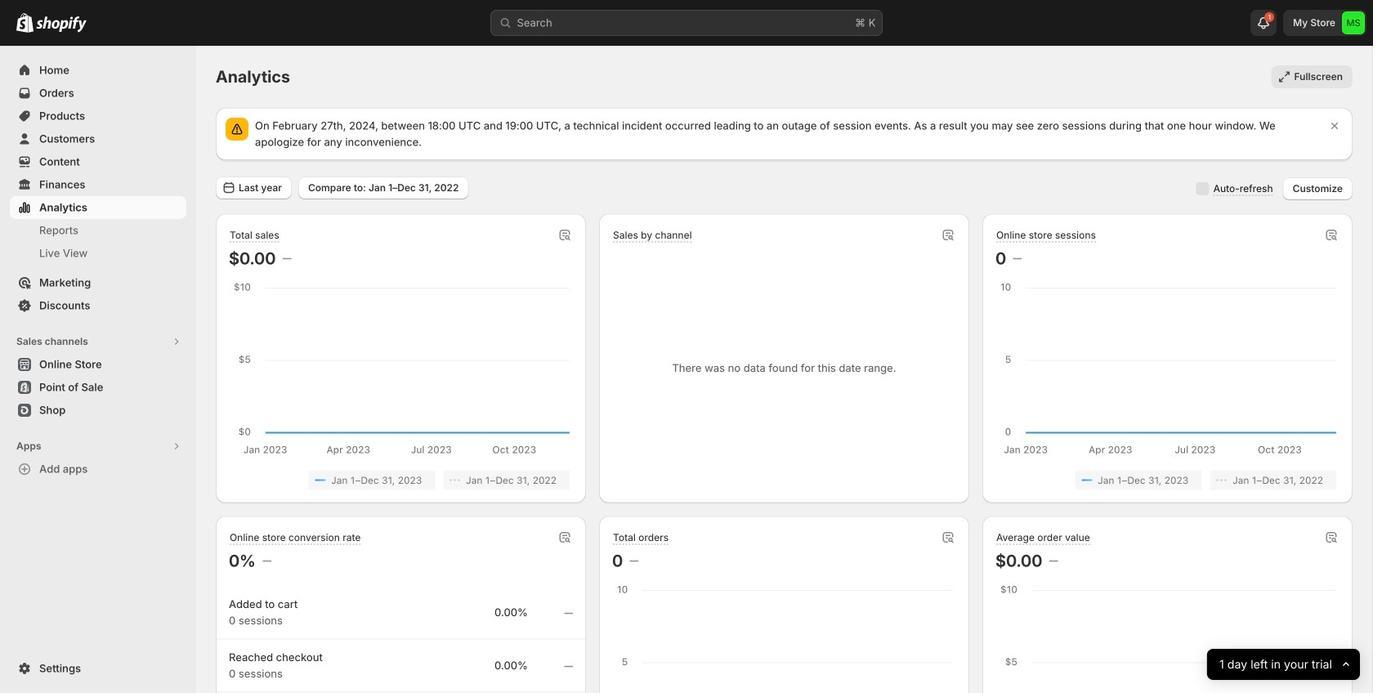 Task type: locate. For each thing, give the bounding box(es) containing it.
2 list from the left
[[999, 471, 1337, 490]]

my store image
[[1342, 11, 1365, 34]]

1 list from the left
[[232, 471, 570, 490]]

0 horizontal spatial list
[[232, 471, 570, 490]]

1 horizontal spatial list
[[999, 471, 1337, 490]]

shopify image
[[36, 16, 87, 32]]

list
[[232, 471, 570, 490], [999, 471, 1337, 490]]



Task type: vqa. For each thing, say whether or not it's contained in the screenshot.
Shopify image
yes



Task type: describe. For each thing, give the bounding box(es) containing it.
shopify image
[[16, 13, 34, 32]]



